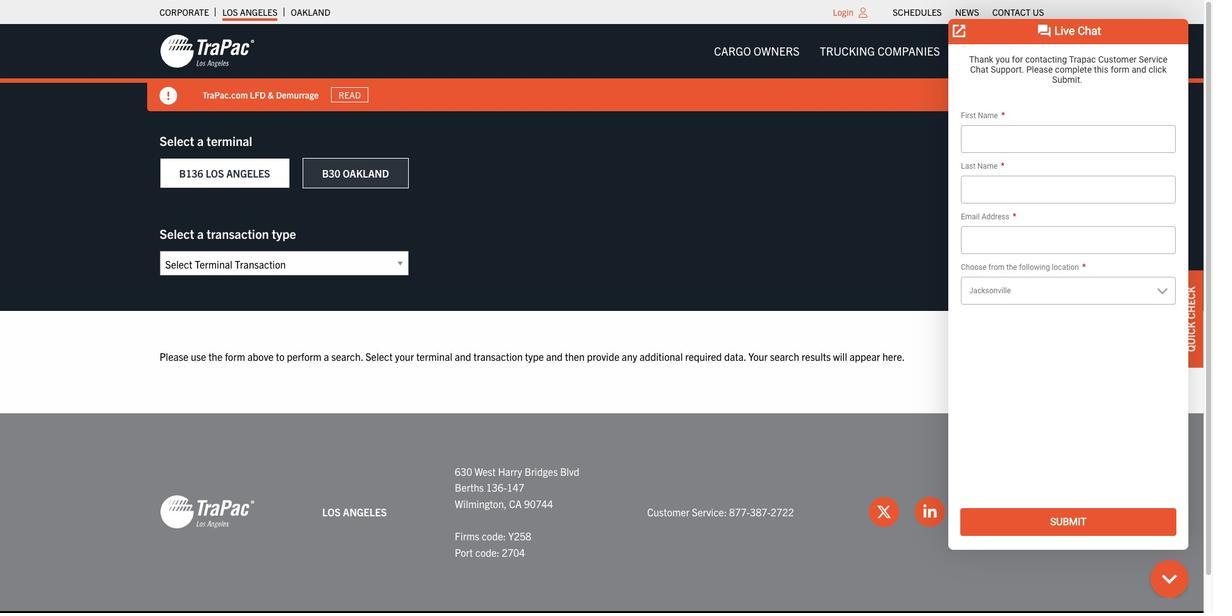 Task type: locate. For each thing, give the bounding box(es) containing it.
appear
[[850, 350, 880, 363]]

1 horizontal spatial oakland
[[343, 167, 389, 180]]

type
[[272, 226, 296, 241], [525, 350, 544, 363]]

menu bar down light icon
[[704, 38, 1055, 64]]

menu bar containing cargo owners
[[704, 38, 1055, 64]]

footer
[[0, 413, 1204, 613]]

your
[[395, 350, 414, 363]]

angeles
[[240, 6, 278, 18], [226, 167, 270, 180], [343, 505, 387, 518]]

firms
[[455, 530, 480, 542]]

and right your
[[455, 350, 471, 363]]

0 horizontal spatial type
[[272, 226, 296, 241]]

1 vertical spatial los angeles image
[[160, 495, 254, 530]]

light image
[[859, 8, 868, 18]]

select
[[160, 133, 194, 149], [160, 226, 194, 241], [366, 350, 393, 363]]

terminal right your
[[416, 350, 453, 363]]

0 horizontal spatial terminal
[[207, 133, 252, 149]]

shipping lines
[[961, 44, 1044, 58]]

terminal
[[207, 133, 252, 149], [416, 350, 453, 363]]

0 horizontal spatial transaction
[[207, 226, 269, 241]]

los
[[222, 6, 238, 18], [206, 167, 224, 180], [322, 505, 341, 518]]

will
[[833, 350, 848, 363]]

cargo owners link
[[704, 38, 810, 64]]

trucking
[[820, 44, 875, 58]]

&
[[268, 89, 274, 100]]

1 horizontal spatial and
[[546, 350, 563, 363]]

1 vertical spatial transaction
[[474, 350, 523, 363]]

0 vertical spatial los angeles
[[222, 6, 278, 18]]

0 vertical spatial check
[[990, 142, 1025, 154]]

oakland right b30
[[343, 167, 389, 180]]

a up b136
[[197, 133, 204, 149]]

owners
[[754, 44, 800, 58]]

0 horizontal spatial los angeles
[[222, 6, 278, 18]]

1 horizontal spatial los angeles
[[322, 505, 387, 518]]

bridges
[[525, 465, 558, 478]]

code: up 2704
[[482, 530, 506, 542]]

code:
[[482, 530, 506, 542], [475, 546, 500, 558]]

a
[[197, 133, 204, 149], [197, 226, 204, 241], [324, 350, 329, 363]]

banner
[[0, 24, 1214, 111]]

1 vertical spatial terminal
[[416, 350, 453, 363]]

here.
[[883, 350, 905, 363]]

1 vertical spatial check
[[1185, 286, 1198, 319]]

menu bar
[[887, 3, 1051, 21], [704, 38, 1055, 64]]

check
[[990, 142, 1025, 154], [1185, 286, 1198, 319]]

to
[[276, 350, 285, 363]]

0 vertical spatial a
[[197, 133, 204, 149]]

b30 oakland
[[322, 167, 389, 180]]

0 vertical spatial oakland
[[291, 6, 331, 18]]

0 vertical spatial menu bar
[[887, 3, 1051, 21]]

1 vertical spatial oakland
[[343, 167, 389, 180]]

0 vertical spatial los
[[222, 6, 238, 18]]

us
[[1033, 6, 1044, 18]]

quick
[[1185, 322, 1198, 352]]

and
[[455, 350, 471, 363], [546, 350, 563, 363]]

1 vertical spatial los angeles
[[322, 505, 387, 518]]

1 horizontal spatial transaction
[[474, 350, 523, 363]]

the
[[209, 350, 223, 363]]

oakland
[[291, 6, 331, 18], [343, 167, 389, 180]]

0 vertical spatial type
[[272, 226, 296, 241]]

0 horizontal spatial oakland
[[291, 6, 331, 18]]

results
[[802, 350, 831, 363]]

0 horizontal spatial and
[[455, 350, 471, 363]]

check inside button
[[990, 142, 1025, 154]]

los angeles
[[222, 6, 278, 18], [322, 505, 387, 518]]

los angeles image
[[160, 33, 254, 69], [160, 495, 254, 530]]

search.
[[332, 350, 363, 363]]

transaction
[[207, 226, 269, 241], [474, 350, 523, 363]]

select down b136
[[160, 226, 194, 241]]

and left "then"
[[546, 350, 563, 363]]

a for transaction
[[197, 226, 204, 241]]

lines
[[1014, 44, 1044, 58]]

select up b136
[[160, 133, 194, 149]]

banner containing cargo owners
[[0, 24, 1214, 111]]

1 vertical spatial code:
[[475, 546, 500, 558]]

select for select a terminal
[[160, 133, 194, 149]]

0 vertical spatial transaction
[[207, 226, 269, 241]]

877-
[[729, 505, 750, 518]]

1 vertical spatial a
[[197, 226, 204, 241]]

1 horizontal spatial type
[[525, 350, 544, 363]]

menu bar up shipping
[[887, 3, 1051, 21]]

corporate
[[160, 6, 209, 18]]

1 and from the left
[[455, 350, 471, 363]]

1 vertical spatial menu bar
[[704, 38, 1055, 64]]

0 vertical spatial angeles
[[240, 6, 278, 18]]

oakland link
[[291, 3, 331, 21]]

0 horizontal spatial check
[[990, 142, 1025, 154]]

630
[[455, 465, 472, 478]]

above
[[248, 350, 274, 363]]

trapac.com lfd & demurrage
[[203, 89, 319, 100]]

oakland right los angeles link
[[291, 6, 331, 18]]

ca
[[509, 497, 522, 510]]

trucking companies
[[820, 44, 940, 58]]

0 vertical spatial los angeles image
[[160, 33, 254, 69]]

1 vertical spatial type
[[525, 350, 544, 363]]

menu bar containing schedules
[[887, 3, 1051, 21]]

a down b136
[[197, 226, 204, 241]]

solid image
[[160, 87, 177, 105]]

los angeles link
[[222, 3, 278, 21]]

terminal up b136 los angeles
[[207, 133, 252, 149]]

news
[[955, 6, 980, 18]]

schedules
[[893, 6, 942, 18]]

0 vertical spatial select
[[160, 133, 194, 149]]

provide
[[587, 350, 620, 363]]

147
[[507, 481, 525, 494]]

a left search.
[[324, 350, 329, 363]]

quick check link
[[1179, 271, 1204, 368]]

1 vertical spatial select
[[160, 226, 194, 241]]

2 vertical spatial los
[[322, 505, 341, 518]]

select left your
[[366, 350, 393, 363]]

1 los angeles image from the top
[[160, 33, 254, 69]]

corporate link
[[160, 3, 209, 21]]

2 and from the left
[[546, 350, 563, 363]]

code: right port in the bottom left of the page
[[475, 546, 500, 558]]

2 vertical spatial select
[[366, 350, 393, 363]]



Task type: describe. For each thing, give the bounding box(es) containing it.
companies
[[878, 44, 940, 58]]

blvd
[[560, 465, 580, 478]]

2 vertical spatial angeles
[[343, 505, 387, 518]]

136-
[[486, 481, 507, 494]]

contact us
[[993, 6, 1044, 18]]

cargo owners
[[714, 44, 800, 58]]

data.
[[725, 350, 746, 363]]

your
[[749, 350, 768, 363]]

1 vertical spatial los
[[206, 167, 224, 180]]

cargo
[[714, 44, 751, 58]]

use
[[191, 350, 206, 363]]

service:
[[692, 505, 727, 518]]

any
[[622, 350, 638, 363]]

y258
[[508, 530, 532, 542]]

berths
[[455, 481, 484, 494]]

select a transaction type
[[160, 226, 296, 241]]

a for terminal
[[197, 133, 204, 149]]

customer
[[648, 505, 690, 518]]

b136
[[179, 167, 203, 180]]

customer service: 877-387-2722
[[648, 505, 794, 518]]

news link
[[955, 3, 980, 21]]

additional
[[640, 350, 683, 363]]

contact
[[993, 6, 1031, 18]]

0 vertical spatial terminal
[[207, 133, 252, 149]]

shipping lines link
[[950, 38, 1055, 64]]

los inside footer
[[322, 505, 341, 518]]

wilmington,
[[455, 497, 507, 510]]

demurrage
[[276, 89, 319, 100]]

0 vertical spatial code:
[[482, 530, 506, 542]]

1 vertical spatial angeles
[[226, 167, 270, 180]]

harry
[[498, 465, 522, 478]]

login
[[833, 6, 854, 18]]

1 horizontal spatial check
[[1185, 286, 1198, 319]]

please use the form above to perform a search. select your terminal and transaction type and then provide any additional required data. your search results will appear here.
[[160, 350, 905, 363]]

2722
[[771, 505, 794, 518]]

387-
[[750, 505, 771, 518]]

contact us link
[[993, 3, 1044, 21]]

select for select a transaction type
[[160, 226, 194, 241]]

search
[[770, 350, 800, 363]]

read link
[[331, 87, 368, 103]]

check button
[[980, 133, 1044, 163]]

90744
[[524, 497, 553, 510]]

schedules link
[[893, 3, 942, 21]]

port
[[455, 546, 473, 558]]

then
[[565, 350, 585, 363]]

required
[[685, 350, 722, 363]]

trucking companies link
[[810, 38, 950, 64]]

west
[[475, 465, 496, 478]]

solid image
[[1025, 143, 1035, 154]]

shipping
[[961, 44, 1012, 58]]

please
[[160, 350, 189, 363]]

b30
[[322, 167, 341, 180]]

select a terminal
[[160, 133, 252, 149]]

1 horizontal spatial terminal
[[416, 350, 453, 363]]

footer containing 630 west harry bridges blvd
[[0, 413, 1204, 613]]

firms code:  y258 port code:  2704
[[455, 530, 532, 558]]

2 los angeles image from the top
[[160, 495, 254, 530]]

login link
[[833, 6, 854, 18]]

2 vertical spatial a
[[324, 350, 329, 363]]

lfd
[[250, 89, 266, 100]]

trapac.com
[[203, 89, 248, 100]]

read
[[339, 89, 361, 100]]

630 west harry bridges blvd berths 136-147 wilmington, ca 90744
[[455, 465, 580, 510]]

quick check
[[1185, 286, 1198, 352]]

perform
[[287, 350, 322, 363]]

form
[[225, 350, 245, 363]]

2704
[[502, 546, 525, 558]]

b136 los angeles
[[179, 167, 270, 180]]



Task type: vqa. For each thing, say whether or not it's contained in the screenshot.
for
no



